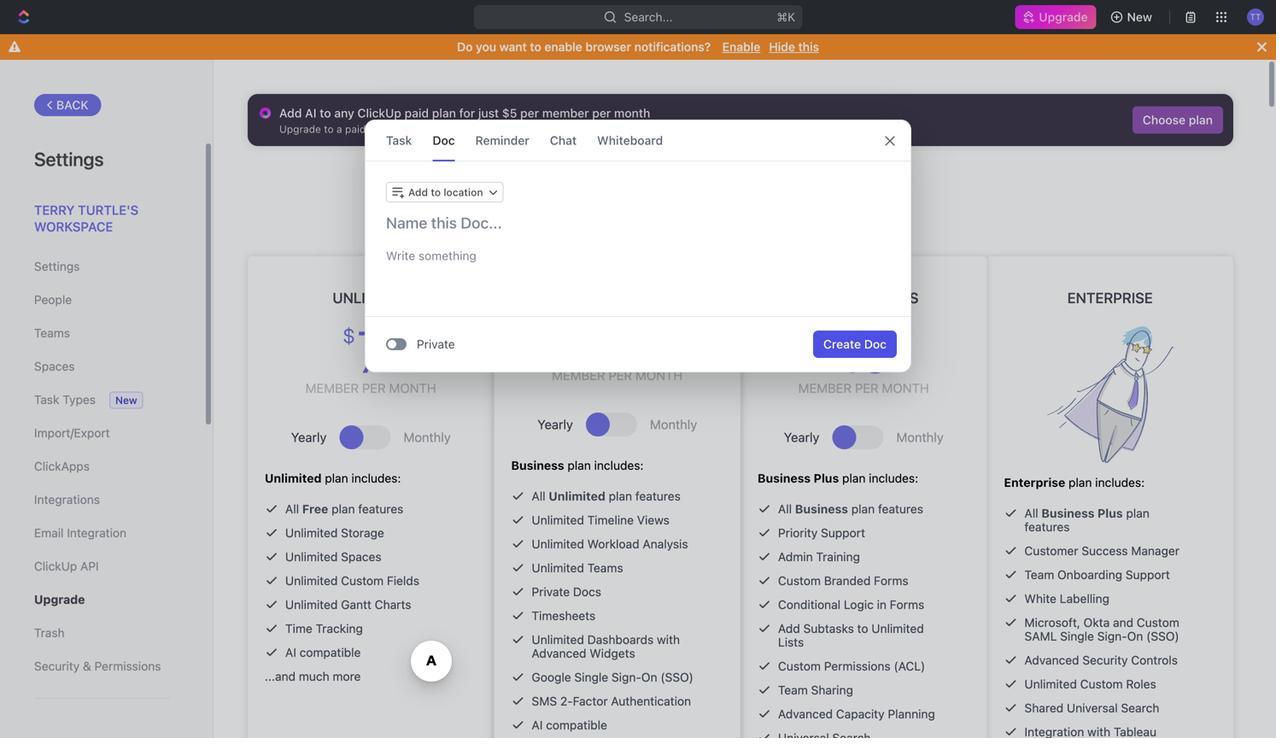 Task type: locate. For each thing, give the bounding box(es) containing it.
1 vertical spatial support
[[1126, 568, 1171, 582]]

0 horizontal spatial permissions
[[95, 659, 161, 673]]

private right 7
[[417, 337, 455, 351]]

saml
[[1025, 629, 1058, 644]]

yearly for 19
[[784, 430, 820, 445]]

spaces up task types
[[34, 359, 75, 373]]

includes: up all unlimited plan features
[[594, 459, 644, 473]]

roles
[[1127, 677, 1157, 691]]

1 vertical spatial private
[[532, 585, 570, 599]]

learn
[[420, 123, 449, 135]]

task down paid
[[386, 133, 412, 147]]

types
[[63, 393, 96, 407]]

advanced down saml at the bottom of the page
[[1025, 653, 1080, 667]]

1 horizontal spatial clickup
[[358, 106, 402, 120]]

add left location
[[409, 186, 428, 198]]

unlimited for unlimited plan includes:
[[265, 471, 322, 485]]

1 vertical spatial new
[[115, 394, 137, 406]]

0 vertical spatial more
[[451, 123, 477, 135]]

0 horizontal spatial ai compatible
[[285, 646, 361, 660]]

sign- up advanced security controls
[[1098, 629, 1128, 644]]

2 horizontal spatial add
[[779, 622, 801, 636]]

$ inside $ 12 member per month
[[581, 311, 590, 335]]

0 horizontal spatial advanced
[[532, 647, 587, 661]]

yearly
[[538, 417, 573, 432], [291, 430, 327, 445], [784, 430, 820, 445]]

1 vertical spatial single
[[575, 670, 609, 685]]

dialog
[[365, 120, 912, 373]]

support up the training
[[821, 526, 866, 540]]

factor
[[573, 694, 608, 708]]

1 vertical spatial task
[[34, 393, 59, 407]]

1 vertical spatial doc
[[865, 337, 887, 351]]

compatible down the 2-
[[546, 718, 608, 732]]

clickup left the api
[[34, 559, 77, 573]]

forms up in
[[874, 574, 909, 588]]

advanced capacity planning
[[779, 707, 936, 721]]

plus for business plus
[[883, 289, 919, 306]]

team up "white"
[[1025, 568, 1055, 582]]

teams down unlimited workload analysis
[[588, 561, 624, 575]]

0 horizontal spatial spaces
[[34, 359, 75, 373]]

0 horizontal spatial yearly
[[291, 430, 327, 445]]

enable
[[545, 40, 583, 54]]

unlimited for unlimited custom roles
[[1025, 677, 1078, 691]]

enterprise for enterprise
[[1068, 289, 1154, 306]]

0 vertical spatial doc
[[433, 133, 455, 147]]

all for all unlimited plan features
[[532, 489, 546, 503]]

(sso) up controls
[[1147, 629, 1180, 644]]

on
[[1128, 629, 1144, 644], [642, 670, 658, 685]]

private
[[417, 337, 455, 351], [532, 585, 570, 599]]

0 horizontal spatial more
[[333, 670, 361, 684]]

$ inside $ 19 member per month
[[826, 324, 836, 348]]

1 vertical spatial teams
[[588, 561, 624, 575]]

1 vertical spatial settings
[[34, 259, 80, 273]]

unlimited dashboards with advanced widgets
[[532, 633, 680, 661]]

ai
[[305, 106, 317, 120], [285, 646, 296, 660], [532, 718, 543, 732]]

priority
[[779, 526, 818, 540]]

clickup
[[358, 106, 402, 120], [34, 559, 77, 573]]

business plus
[[809, 289, 919, 306]]

settings up people
[[34, 259, 80, 273]]

workload
[[588, 537, 640, 551]]

(acl)
[[894, 659, 926, 673]]

0 vertical spatial settings
[[34, 148, 104, 170]]

1 vertical spatial (sso)
[[661, 670, 694, 685]]

support
[[821, 526, 866, 540], [1126, 568, 1171, 582]]

1 horizontal spatial team
[[1025, 568, 1055, 582]]

add inside add subtasks to unlimited lists
[[779, 622, 801, 636]]

1 horizontal spatial doc
[[865, 337, 887, 351]]

1 horizontal spatial $
[[581, 311, 590, 335]]

1 horizontal spatial on
[[1128, 629, 1144, 644]]

security left &
[[34, 659, 80, 673]]

sms
[[532, 694, 557, 708]]

plan up all business plan features
[[843, 471, 866, 485]]

1 vertical spatial clickup
[[34, 559, 77, 573]]

to down logic
[[858, 622, 869, 636]]

on up 'authentication'
[[642, 670, 658, 685]]

advanced down the team sharing
[[779, 707, 833, 721]]

ai down time at the left
[[285, 646, 296, 660]]

to inside 'add ai to any clickup paid plan for just $5 per member per month learn more'
[[320, 106, 331, 120]]

month inside $ 19 member per month
[[882, 381, 930, 396]]

$ left 19
[[826, 324, 836, 348]]

plan up "manager"
[[1127, 506, 1150, 520]]

private for private
[[417, 337, 455, 351]]

upgrade link up trash link
[[34, 585, 170, 614]]

teams inside settings element
[[34, 326, 70, 340]]

2 vertical spatial add
[[779, 622, 801, 636]]

unlimited for unlimited gantt charts
[[285, 598, 338, 612]]

0 vertical spatial ai
[[305, 106, 317, 120]]

timeline
[[588, 513, 634, 527]]

settings up terry
[[34, 148, 104, 170]]

yearly up unlimited plan includes:
[[291, 430, 327, 445]]

unlimited teams
[[532, 561, 624, 575]]

add left any
[[279, 106, 302, 120]]

unlimited inside unlimited dashboards with advanced widgets
[[532, 633, 584, 647]]

turtle's
[[78, 203, 139, 218]]

1 horizontal spatial (sso)
[[1147, 629, 1180, 644]]

member inside 'add ai to any clickup paid plan for just $5 per member per month learn more'
[[543, 106, 589, 120]]

spaces down storage
[[341, 550, 382, 564]]

branded
[[825, 574, 871, 588]]

more right much
[[333, 670, 361, 684]]

sign- down widgets
[[612, 670, 642, 685]]

import/export link
[[34, 419, 170, 448]]

includes: up all business plan features
[[869, 471, 919, 485]]

task left types
[[34, 393, 59, 407]]

0 horizontal spatial task
[[34, 393, 59, 407]]

task
[[386, 133, 412, 147], [34, 393, 59, 407]]

to right want
[[530, 40, 542, 54]]

teams
[[34, 326, 70, 340], [588, 561, 624, 575]]

0 vertical spatial plus
[[883, 289, 919, 306]]

1 horizontal spatial more
[[451, 123, 477, 135]]

2 horizontal spatial advanced
[[1025, 653, 1080, 667]]

1 horizontal spatial ai
[[305, 106, 317, 120]]

business up create
[[809, 289, 879, 306]]

upgrade inside settings element
[[34, 593, 85, 607]]

storage
[[341, 526, 384, 540]]

per
[[521, 106, 539, 120], [593, 106, 611, 120], [609, 368, 632, 383], [362, 381, 386, 396], [855, 381, 879, 396]]

month for 19
[[882, 381, 930, 396]]

this
[[799, 40, 820, 54]]

ai left any
[[305, 106, 317, 120]]

widgets
[[590, 647, 636, 661]]

(sso)
[[1147, 629, 1180, 644], [661, 670, 694, 685]]

unlimited inside add subtasks to unlimited lists
[[872, 622, 924, 636]]

yearly up business plan includes:
[[538, 417, 573, 432]]

business inside "all business plus plan features"
[[1042, 506, 1095, 520]]

0 horizontal spatial clickup
[[34, 559, 77, 573]]

includes: for enterprise plan includes:
[[1096, 476, 1145, 490]]

clickup api
[[34, 559, 99, 573]]

features up storage
[[358, 502, 404, 516]]

(sso) up 'authentication'
[[661, 670, 694, 685]]

1 horizontal spatial ai compatible
[[532, 718, 608, 732]]

1 horizontal spatial compatible
[[546, 718, 608, 732]]

$ inside the $ 7 member per month
[[343, 324, 352, 348]]

1 vertical spatial team
[[779, 683, 808, 697]]

to
[[530, 40, 542, 54], [320, 106, 331, 120], [431, 186, 441, 198], [858, 622, 869, 636]]

priority support
[[779, 526, 866, 540]]

all for all business plus plan features
[[1025, 506, 1039, 520]]

new inside settings element
[[115, 394, 137, 406]]

custom right and
[[1137, 616, 1180, 630]]

0 horizontal spatial team
[[779, 683, 808, 697]]

plan up learn
[[432, 106, 456, 120]]

subtasks
[[804, 622, 854, 636]]

0 vertical spatial new
[[1128, 10, 1153, 24]]

0 vertical spatial sign-
[[1098, 629, 1128, 644]]

0 vertical spatial team
[[1025, 568, 1055, 582]]

security up unlimited custom roles
[[1083, 653, 1129, 667]]

per inside $ 12 member per month
[[609, 368, 632, 383]]

0 horizontal spatial new
[[115, 394, 137, 406]]

yearly for 7
[[291, 430, 327, 445]]

clickapps link
[[34, 452, 170, 481]]

0 horizontal spatial enterprise
[[1005, 476, 1066, 490]]

email
[[34, 526, 64, 540]]

security
[[1083, 653, 1129, 667], [34, 659, 80, 673]]

permissions right &
[[95, 659, 161, 673]]

add down conditional
[[779, 622, 801, 636]]

microsoft, okta and custom saml single sign-on (sso)
[[1025, 616, 1180, 644]]

1 horizontal spatial upgrade link
[[1016, 5, 1097, 29]]

$ for 19
[[826, 324, 836, 348]]

more inside 'add ai to any clickup paid plan for just $5 per member per month learn more'
[[451, 123, 477, 135]]

1 horizontal spatial teams
[[588, 561, 624, 575]]

$ for 7
[[343, 324, 352, 348]]

features up views
[[636, 489, 681, 503]]

enterprise
[[1068, 289, 1154, 306], [1005, 476, 1066, 490]]

member inside $ 19 member per month
[[799, 381, 852, 396]]

1 vertical spatial enterprise
[[1005, 476, 1066, 490]]

features down business plus plan includes:
[[879, 502, 924, 516]]

per for 19
[[855, 381, 879, 396]]

1 vertical spatial upgrade link
[[34, 585, 170, 614]]

0 horizontal spatial (sso)
[[661, 670, 694, 685]]

0 vertical spatial single
[[1061, 629, 1095, 644]]

clickup up task button
[[358, 106, 402, 120]]

0 vertical spatial private
[[417, 337, 455, 351]]

0 vertical spatial teams
[[34, 326, 70, 340]]

all left "free"
[[285, 502, 299, 516]]

0 vertical spatial (sso)
[[1147, 629, 1180, 644]]

0 horizontal spatial upgrade
[[34, 593, 85, 607]]

upgrade left new button
[[1040, 10, 1088, 24]]

choose plan link
[[1133, 106, 1224, 134]]

all up priority
[[779, 502, 792, 516]]

plan up the all free plan features
[[325, 471, 348, 485]]

more
[[451, 123, 477, 135], [333, 670, 361, 684]]

single up factor
[[575, 670, 609, 685]]

1 horizontal spatial add
[[409, 186, 428, 198]]

add inside 'add ai to any clickup paid plan for just $5 per member per month learn more'
[[279, 106, 302, 120]]

api
[[80, 559, 99, 573]]

all inside "all business plus plan features"
[[1025, 506, 1039, 520]]

0 vertical spatial spaces
[[34, 359, 75, 373]]

unlimited for unlimited timeline views
[[532, 513, 584, 527]]

to left location
[[431, 186, 441, 198]]

0 vertical spatial upgrade
[[1040, 10, 1088, 24]]

support down "manager"
[[1126, 568, 1171, 582]]

conditional logic in forms
[[779, 598, 925, 612]]

all down business plan includes:
[[532, 489, 546, 503]]

0 horizontal spatial private
[[417, 337, 455, 351]]

task inside settings element
[[34, 393, 59, 407]]

settings element
[[0, 60, 214, 738]]

1 horizontal spatial new
[[1128, 10, 1153, 24]]

includes: up the all free plan features
[[352, 471, 401, 485]]

0 horizontal spatial plus
[[814, 471, 839, 485]]

to inside add to location button
[[431, 186, 441, 198]]

1 permissions from the left
[[95, 659, 161, 673]]

plus for business plus plan includes:
[[814, 471, 839, 485]]

forms right in
[[890, 598, 925, 612]]

ai compatible down time tracking
[[285, 646, 361, 660]]

1 horizontal spatial upgrade
[[1040, 10, 1088, 24]]

1 settings from the top
[[34, 148, 104, 170]]

more down for
[[451, 123, 477, 135]]

0 vertical spatial support
[[821, 526, 866, 540]]

lists
[[779, 635, 804, 650]]

business down enterprise plan includes:
[[1042, 506, 1095, 520]]

in
[[877, 598, 887, 612]]

custom
[[341, 574, 384, 588], [779, 574, 821, 588], [1137, 616, 1180, 630], [779, 659, 821, 673], [1081, 677, 1124, 691]]

business up priority
[[758, 471, 811, 485]]

add for add to location
[[409, 186, 428, 198]]

1 horizontal spatial private
[[532, 585, 570, 599]]

upgrade link left new button
[[1016, 5, 1097, 29]]

1 vertical spatial spaces
[[341, 550, 382, 564]]

0 horizontal spatial compatible
[[300, 646, 361, 660]]

add for add subtasks to unlimited lists
[[779, 622, 801, 636]]

0 vertical spatial on
[[1128, 629, 1144, 644]]

0 vertical spatial enterprise
[[1068, 289, 1154, 306]]

customer
[[1025, 544, 1079, 558]]

2 vertical spatial plus
[[1098, 506, 1124, 520]]

task for task types
[[34, 393, 59, 407]]

enable
[[723, 40, 761, 54]]

1 vertical spatial forms
[[890, 598, 925, 612]]

all up customer
[[1025, 506, 1039, 520]]

email integration
[[34, 526, 127, 540]]

plan up unlimited storage
[[332, 502, 355, 516]]

location
[[444, 186, 483, 198]]

to left any
[[320, 106, 331, 120]]

planning
[[888, 707, 936, 721]]

1 vertical spatial plus
[[814, 471, 839, 485]]

clickup inside 'add ai to any clickup paid plan for just $5 per member per month learn more'
[[358, 106, 402, 120]]

whiteboard button
[[597, 121, 663, 161]]

team sharing
[[779, 683, 854, 697]]

features up customer
[[1025, 520, 1070, 534]]

sms 2-factor authentication
[[532, 694, 691, 708]]

month for 7
[[389, 381, 437, 396]]

month inside the $ 7 member per month
[[389, 381, 437, 396]]

$ left 12
[[581, 311, 590, 335]]

per inside the $ 7 member per month
[[362, 381, 386, 396]]

member inside $ 12 member per month
[[552, 368, 606, 383]]

custom down admin on the bottom right of the page
[[779, 574, 821, 588]]

upgrade down clickup api on the bottom left
[[34, 593, 85, 607]]

unlimited for unlimited dashboards with advanced widgets
[[532, 633, 584, 647]]

enterprise for enterprise plan includes:
[[1005, 476, 1066, 490]]

0 vertical spatial task
[[386, 133, 412, 147]]

to inside add subtasks to unlimited lists
[[858, 622, 869, 636]]

unlimited for unlimited
[[333, 289, 410, 306]]

0 horizontal spatial upgrade link
[[34, 585, 170, 614]]

0 horizontal spatial teams
[[34, 326, 70, 340]]

1 vertical spatial compatible
[[546, 718, 608, 732]]

0 horizontal spatial add
[[279, 106, 302, 120]]

upgrade link
[[1016, 5, 1097, 29], [34, 585, 170, 614]]

1 vertical spatial on
[[642, 670, 658, 685]]

add inside button
[[409, 186, 428, 198]]

per for 7
[[362, 381, 386, 396]]

create
[[824, 337, 862, 351]]

on up controls
[[1128, 629, 1144, 644]]

upgrade link inside settings element
[[34, 585, 170, 614]]

month inside $ 12 member per month
[[636, 368, 683, 383]]

white labelling
[[1025, 592, 1110, 606]]

single inside microsoft, okta and custom saml single sign-on (sso)
[[1061, 629, 1095, 644]]

custom permissions (acl)
[[779, 659, 926, 673]]

1 vertical spatial ai
[[285, 646, 296, 660]]

0 horizontal spatial sign-
[[612, 670, 642, 685]]

single up advanced security controls
[[1061, 629, 1095, 644]]

compatible down time tracking
[[300, 646, 361, 660]]

business for business plus
[[809, 289, 879, 306]]

team for team onboarding support
[[1025, 568, 1055, 582]]

private up timesheets
[[532, 585, 570, 599]]

2 vertical spatial ai
[[532, 718, 543, 732]]

reminder
[[476, 133, 530, 147]]

business plus plan includes:
[[758, 471, 919, 485]]

1 horizontal spatial task
[[386, 133, 412, 147]]

logic
[[844, 598, 874, 612]]

search...
[[624, 10, 673, 24]]

2 horizontal spatial $
[[826, 324, 836, 348]]

$ 7 member per month
[[306, 317, 437, 396]]

capacity
[[837, 707, 885, 721]]

1 horizontal spatial plus
[[883, 289, 919, 306]]

includes: for unlimited plan includes:
[[352, 471, 401, 485]]

permissions down add subtasks to unlimited lists
[[825, 659, 891, 673]]

authentication
[[611, 694, 691, 708]]

plus up success in the bottom right of the page
[[1098, 506, 1124, 520]]

0 horizontal spatial doc
[[433, 133, 455, 147]]

yearly up business plus plan includes:
[[784, 430, 820, 445]]

0 horizontal spatial ai
[[285, 646, 296, 660]]

per inside $ 19 member per month
[[855, 381, 879, 396]]

$ left 7
[[343, 324, 352, 348]]

teams down people
[[34, 326, 70, 340]]

1 vertical spatial ai compatible
[[532, 718, 608, 732]]

unlimited gantt charts
[[285, 598, 412, 612]]

includes:
[[594, 459, 644, 473], [352, 471, 401, 485], [869, 471, 919, 485], [1096, 476, 1145, 490]]

features
[[636, 489, 681, 503], [358, 502, 404, 516], [879, 502, 924, 516], [1025, 520, 1070, 534]]

1 horizontal spatial single
[[1061, 629, 1095, 644]]

add
[[279, 106, 302, 120], [409, 186, 428, 198], [779, 622, 801, 636]]

0 horizontal spatial security
[[34, 659, 80, 673]]

plus up all business plan features
[[814, 471, 839, 485]]

2 horizontal spatial ai
[[532, 718, 543, 732]]

advanced up google
[[532, 647, 587, 661]]

includes: up "all business plus plan features"
[[1096, 476, 1145, 490]]

team left sharing
[[779, 683, 808, 697]]

0 vertical spatial clickup
[[358, 106, 402, 120]]

custom down lists
[[779, 659, 821, 673]]

plan down business plus plan includes:
[[852, 502, 875, 516]]

1 vertical spatial add
[[409, 186, 428, 198]]

admin training
[[779, 550, 861, 564]]

month for 12
[[636, 368, 683, 383]]

1 vertical spatial upgrade
[[34, 593, 85, 607]]

integrations
[[34, 493, 100, 507]]

chat button
[[550, 121, 577, 161]]

plus up 19
[[883, 289, 919, 306]]

ai down sms at bottom left
[[532, 718, 543, 732]]

shared universal search
[[1025, 701, 1160, 715]]

integrations link
[[34, 485, 170, 514]]

ai compatible down the 2-
[[532, 718, 608, 732]]

member inside the $ 7 member per month
[[306, 381, 359, 396]]

business up all unlimited plan features
[[511, 459, 565, 473]]

security inside settings element
[[34, 659, 80, 673]]

0 horizontal spatial $
[[343, 324, 352, 348]]

1 horizontal spatial enterprise
[[1068, 289, 1154, 306]]



Task type: vqa. For each thing, say whether or not it's contained in the screenshot.
the topmost AI button
no



Task type: describe. For each thing, give the bounding box(es) containing it.
$ 19 member per month
[[799, 317, 930, 396]]

1 horizontal spatial support
[[1126, 568, 1171, 582]]

task for task
[[386, 133, 412, 147]]

spaces link
[[34, 352, 170, 381]]

enterprise plan includes:
[[1005, 476, 1145, 490]]

security & permissions link
[[34, 652, 170, 681]]

add ai to any clickup paid plan for just $5 per member per month learn more
[[279, 106, 651, 135]]

enterprise image
[[1048, 326, 1174, 463]]

7
[[357, 317, 385, 385]]

timesheets
[[532, 609, 596, 623]]

team for team sharing
[[779, 683, 808, 697]]

controls
[[1132, 653, 1178, 667]]

business for business plus plan includes:
[[758, 471, 811, 485]]

(sso) inside microsoft, okta and custom saml single sign-on (sso)
[[1147, 629, 1180, 644]]

just
[[479, 106, 499, 120]]

advanced for advanced capacity planning
[[779, 707, 833, 721]]

member for 7
[[306, 381, 359, 396]]

1 horizontal spatial spaces
[[341, 550, 382, 564]]

views
[[637, 513, 670, 527]]

custom inside microsoft, okta and custom saml single sign-on (sso)
[[1137, 616, 1180, 630]]

month inside 'add ai to any clickup paid plan for just $5 per member per month learn more'
[[614, 106, 651, 120]]

integration
[[67, 526, 127, 540]]

okta
[[1084, 616, 1110, 630]]

1 horizontal spatial yearly
[[538, 417, 573, 432]]

do
[[457, 40, 473, 54]]

2 permissions from the left
[[825, 659, 891, 673]]

permissions inside settings element
[[95, 659, 161, 673]]

plus inside "all business plus plan features"
[[1098, 506, 1124, 520]]

shared
[[1025, 701, 1064, 715]]

private for private docs
[[532, 585, 570, 599]]

plan inside 'add ai to any clickup paid plan for just $5 per member per month learn more'
[[432, 106, 456, 120]]

...and
[[265, 670, 296, 684]]

clickup inside settings element
[[34, 559, 77, 573]]

reminder button
[[476, 121, 530, 161]]

google single sign-on (sso)
[[532, 670, 694, 685]]

microsoft,
[[1025, 616, 1081, 630]]

add to location button
[[386, 182, 504, 203]]

ai inside 'add ai to any clickup paid plan for just $5 per member per month learn more'
[[305, 106, 317, 120]]

unlimited for unlimited storage
[[285, 526, 338, 540]]

new inside button
[[1128, 10, 1153, 24]]

unlimited for unlimited workload analysis
[[532, 537, 584, 551]]

conditional
[[779, 598, 841, 612]]

1 horizontal spatial security
[[1083, 653, 1129, 667]]

back
[[56, 98, 89, 112]]

terry
[[34, 203, 75, 218]]

training
[[817, 550, 861, 564]]

terry turtle's workspace
[[34, 203, 139, 234]]

team onboarding support
[[1025, 568, 1171, 582]]

do you want to enable browser notifications? enable hide this
[[457, 40, 820, 54]]

0 horizontal spatial support
[[821, 526, 866, 540]]

back link
[[34, 94, 101, 116]]

advanced security controls
[[1025, 653, 1178, 667]]

browser
[[586, 40, 632, 54]]

with
[[657, 633, 680, 647]]

0 vertical spatial forms
[[874, 574, 909, 588]]

sharing
[[812, 683, 854, 697]]

spaces inside settings element
[[34, 359, 75, 373]]

0 vertical spatial ai compatible
[[285, 646, 361, 660]]

unlimited plan includes:
[[265, 471, 401, 485]]

&
[[83, 659, 91, 673]]

features for all free plan features
[[358, 502, 404, 516]]

plan inside "all business plus plan features"
[[1127, 506, 1150, 520]]

clickapps
[[34, 459, 90, 473]]

labelling
[[1060, 592, 1110, 606]]

custom down advanced security controls
[[1081, 677, 1124, 691]]

doc inside button
[[865, 337, 887, 351]]

workspace
[[34, 219, 113, 234]]

dashboards
[[588, 633, 654, 647]]

all for all business plan features
[[779, 502, 792, 516]]

$5
[[502, 106, 517, 120]]

⌘k
[[777, 10, 796, 24]]

per for 12
[[609, 368, 632, 383]]

all for all free plan features
[[285, 502, 299, 516]]

add for add ai to any clickup paid plan for just $5 per member per month learn more
[[279, 106, 302, 120]]

2 settings from the top
[[34, 259, 80, 273]]

unlimited for unlimited custom fields
[[285, 574, 338, 588]]

0 vertical spatial compatible
[[300, 646, 361, 660]]

paid
[[405, 106, 429, 120]]

plan up all unlimited plan features
[[568, 459, 591, 473]]

hide
[[769, 40, 796, 54]]

add to location
[[409, 186, 483, 198]]

12
[[592, 304, 643, 373]]

all unlimited plan features
[[532, 489, 681, 503]]

free
[[302, 502, 328, 516]]

admin
[[779, 550, 813, 564]]

import/export
[[34, 426, 110, 440]]

features for all unlimited plan features
[[636, 489, 681, 503]]

create doc button
[[814, 331, 897, 358]]

features for all business plan features
[[879, 502, 924, 516]]

private docs
[[532, 585, 602, 599]]

unlimited timeline views
[[532, 513, 670, 527]]

unlimited storage
[[285, 526, 384, 540]]

unlimited workload analysis
[[532, 537, 688, 551]]

unlimited for unlimited teams
[[532, 561, 584, 575]]

custom branded forms
[[779, 574, 909, 588]]

trash
[[34, 626, 65, 640]]

0 horizontal spatial on
[[642, 670, 658, 685]]

universal
[[1067, 701, 1118, 715]]

1 vertical spatial sign-
[[612, 670, 642, 685]]

on inside microsoft, okta and custom saml single sign-on (sso)
[[1128, 629, 1144, 644]]

success
[[1082, 544, 1129, 558]]

choose plan
[[1143, 113, 1214, 127]]

search
[[1122, 701, 1160, 715]]

2-
[[561, 694, 573, 708]]

sign- inside microsoft, okta and custom saml single sign-on (sso)
[[1098, 629, 1128, 644]]

advanced for advanced security controls
[[1025, 653, 1080, 667]]

charts
[[375, 598, 412, 612]]

member for 12
[[552, 368, 606, 383]]

advanced inside unlimited dashboards with advanced widgets
[[532, 647, 587, 661]]

dialog containing task
[[365, 120, 912, 373]]

add subtasks to unlimited lists
[[779, 622, 924, 650]]

plan right choose
[[1189, 113, 1214, 127]]

and
[[1114, 616, 1134, 630]]

member for 19
[[799, 381, 852, 396]]

security & permissions
[[34, 659, 161, 673]]

features inside "all business plus plan features"
[[1025, 520, 1070, 534]]

unlimited spaces
[[285, 550, 382, 564]]

$ for 12
[[581, 311, 590, 335]]

people
[[34, 293, 72, 307]]

manager
[[1132, 544, 1180, 558]]

new button
[[1104, 3, 1163, 31]]

people link
[[34, 285, 170, 315]]

white
[[1025, 592, 1057, 606]]

chat
[[550, 133, 577, 147]]

plan up "all business plus plan features"
[[1069, 476, 1093, 490]]

unlimited for unlimited spaces
[[285, 550, 338, 564]]

google
[[532, 670, 571, 685]]

business up "priority support"
[[796, 502, 849, 516]]

create doc
[[824, 337, 887, 351]]

plan up the timeline on the bottom left of page
[[609, 489, 632, 503]]

business for business plan includes:
[[511, 459, 565, 473]]

task types
[[34, 393, 96, 407]]

custom up gantt
[[341, 574, 384, 588]]

docs
[[573, 585, 602, 599]]

teams link
[[34, 319, 170, 348]]

trash link
[[34, 619, 170, 648]]

Name this Doc... field
[[366, 213, 911, 233]]

all business plus plan features
[[1025, 506, 1150, 534]]

includes: for business plan includes:
[[594, 459, 644, 473]]



